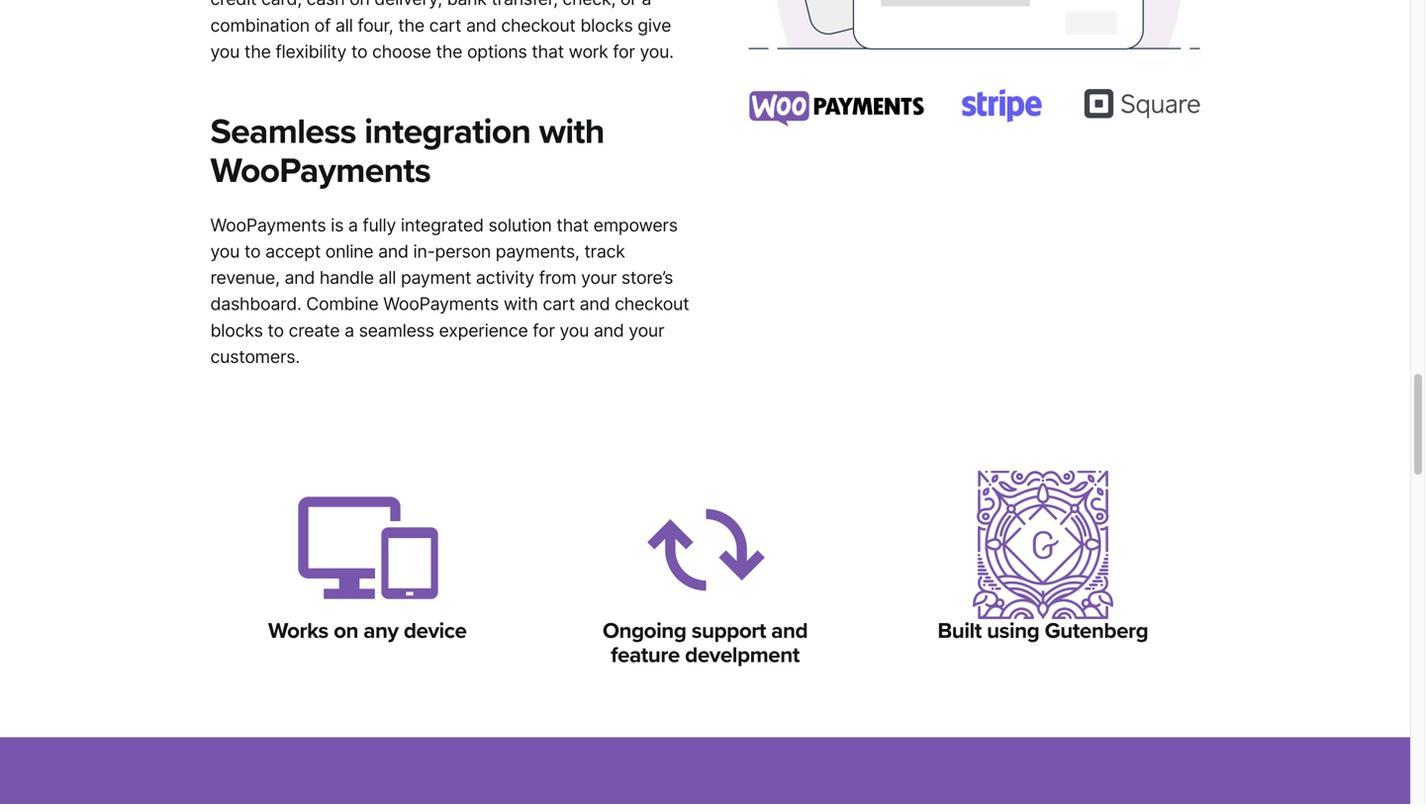 Task type: locate. For each thing, give the bounding box(es) containing it.
experience
[[439, 320, 528, 341]]

and right cart
[[580, 294, 610, 315]]

to up revenue, at top
[[244, 241, 261, 262]]

0 horizontal spatial you
[[210, 241, 240, 262]]

1 vertical spatial a
[[345, 320, 354, 341]]

with down activity
[[504, 294, 538, 315]]

1 horizontal spatial with
[[539, 111, 605, 153]]

you
[[210, 241, 240, 262], [560, 320, 589, 341]]

a
[[348, 215, 358, 236], [345, 320, 354, 341]]

gutenberg
[[1045, 618, 1149, 645]]

to
[[244, 241, 261, 262], [268, 320, 284, 341]]

fully
[[363, 215, 396, 236]]

cart
[[543, 294, 575, 315]]

and right support at the bottom
[[772, 618, 808, 645]]

empowers
[[594, 215, 678, 236]]

0 vertical spatial woopayments
[[210, 150, 431, 192]]

that
[[557, 215, 589, 236]]

and
[[378, 241, 409, 262], [285, 267, 315, 289], [580, 294, 610, 315], [594, 320, 624, 341], [772, 618, 808, 645]]

0 vertical spatial with
[[539, 111, 605, 153]]

a right is
[[348, 215, 358, 236]]

0 vertical spatial a
[[348, 215, 358, 236]]

payment
[[401, 267, 471, 289]]

you up revenue, at top
[[210, 241, 240, 262]]

woopayments up accept
[[210, 215, 326, 236]]

works on any device
[[268, 618, 467, 645]]

woopayments is a fully integrated solution that empowers you to accept online and in-person payments, track revenue, and handle all payment activity from your store's dashboard. combine woopayments with cart and checkout blocks to create a seamless experience for you and your customers.
[[210, 215, 689, 368]]

is
[[331, 215, 344, 236]]

integrated
[[401, 215, 484, 236]]

ongoing
[[603, 618, 687, 645]]

0 vertical spatial your
[[581, 267, 617, 289]]

0 horizontal spatial with
[[504, 294, 538, 315]]

and down checkout
[[594, 320, 624, 341]]

and inside ongoing support and feature develpment
[[772, 618, 808, 645]]

2 vertical spatial woopayments
[[383, 294, 499, 315]]

woopayments up is
[[210, 150, 431, 192]]

your down "track"
[[581, 267, 617, 289]]

0 vertical spatial to
[[244, 241, 261, 262]]

1 horizontal spatial you
[[560, 320, 589, 341]]

seamless
[[359, 320, 434, 341]]

0 vertical spatial you
[[210, 241, 240, 262]]

any device
[[364, 618, 467, 645]]

a down combine
[[345, 320, 354, 341]]

on
[[334, 618, 358, 645]]

1 vertical spatial you
[[560, 320, 589, 341]]

with
[[539, 111, 605, 153], [504, 294, 538, 315]]

1 vertical spatial with
[[504, 294, 538, 315]]

woopayments
[[210, 150, 431, 192], [210, 215, 326, 236], [383, 294, 499, 315]]

your down checkout
[[629, 320, 665, 341]]

with up that
[[539, 111, 605, 153]]

revenue,
[[210, 267, 280, 289]]

develpment
[[685, 643, 800, 669]]

and up all
[[378, 241, 409, 262]]

woopayments down payment
[[383, 294, 499, 315]]

1 vertical spatial to
[[268, 320, 284, 341]]

your
[[581, 267, 617, 289], [629, 320, 665, 341]]

blocks
[[210, 320, 263, 341]]

from
[[539, 267, 577, 289]]

accept
[[265, 241, 321, 262]]

built using gutenberg
[[938, 618, 1149, 645]]

to down dashboard.
[[268, 320, 284, 341]]

ongoing support and feature develpment
[[603, 618, 808, 669]]

you right "for"
[[560, 320, 589, 341]]

seamless integration with woopayments
[[210, 111, 605, 192]]

support
[[692, 618, 766, 645]]

1 horizontal spatial your
[[629, 320, 665, 341]]

1 horizontal spatial to
[[268, 320, 284, 341]]



Task type: describe. For each thing, give the bounding box(es) containing it.
using
[[987, 618, 1040, 645]]

online
[[326, 241, 374, 262]]

solution
[[489, 215, 552, 236]]

person
[[435, 241, 491, 262]]

create
[[289, 320, 340, 341]]

customers.
[[210, 346, 300, 368]]

1 vertical spatial your
[[629, 320, 665, 341]]

woopayments inside seamless integration with woopayments
[[210, 150, 431, 192]]

works
[[268, 618, 328, 645]]

in-
[[413, 241, 435, 262]]

0 horizontal spatial your
[[581, 267, 617, 289]]

0 horizontal spatial to
[[244, 241, 261, 262]]

built
[[938, 618, 982, 645]]

with inside seamless integration with woopayments
[[539, 111, 605, 153]]

store's
[[622, 267, 673, 289]]

checkout
[[615, 294, 689, 315]]

with inside woopayments is a fully integrated solution that empowers you to accept online and in-person payments, track revenue, and handle all payment activity from your store's dashboard. combine woopayments with cart and checkout blocks to create a seamless experience for you and your customers.
[[504, 294, 538, 315]]

track
[[584, 241, 625, 262]]

feature
[[611, 643, 680, 669]]

seamless
[[210, 111, 356, 153]]

payments,
[[496, 241, 580, 262]]

all
[[379, 267, 396, 289]]

for
[[533, 320, 555, 341]]

dashboard.
[[210, 294, 302, 315]]

handle
[[320, 267, 374, 289]]

1 vertical spatial woopayments
[[210, 215, 326, 236]]

and down accept
[[285, 267, 315, 289]]

integration
[[364, 111, 531, 153]]

combine
[[306, 294, 379, 315]]

activity
[[476, 267, 535, 289]]



Task type: vqa. For each thing, say whether or not it's contained in the screenshot.
"track"
yes



